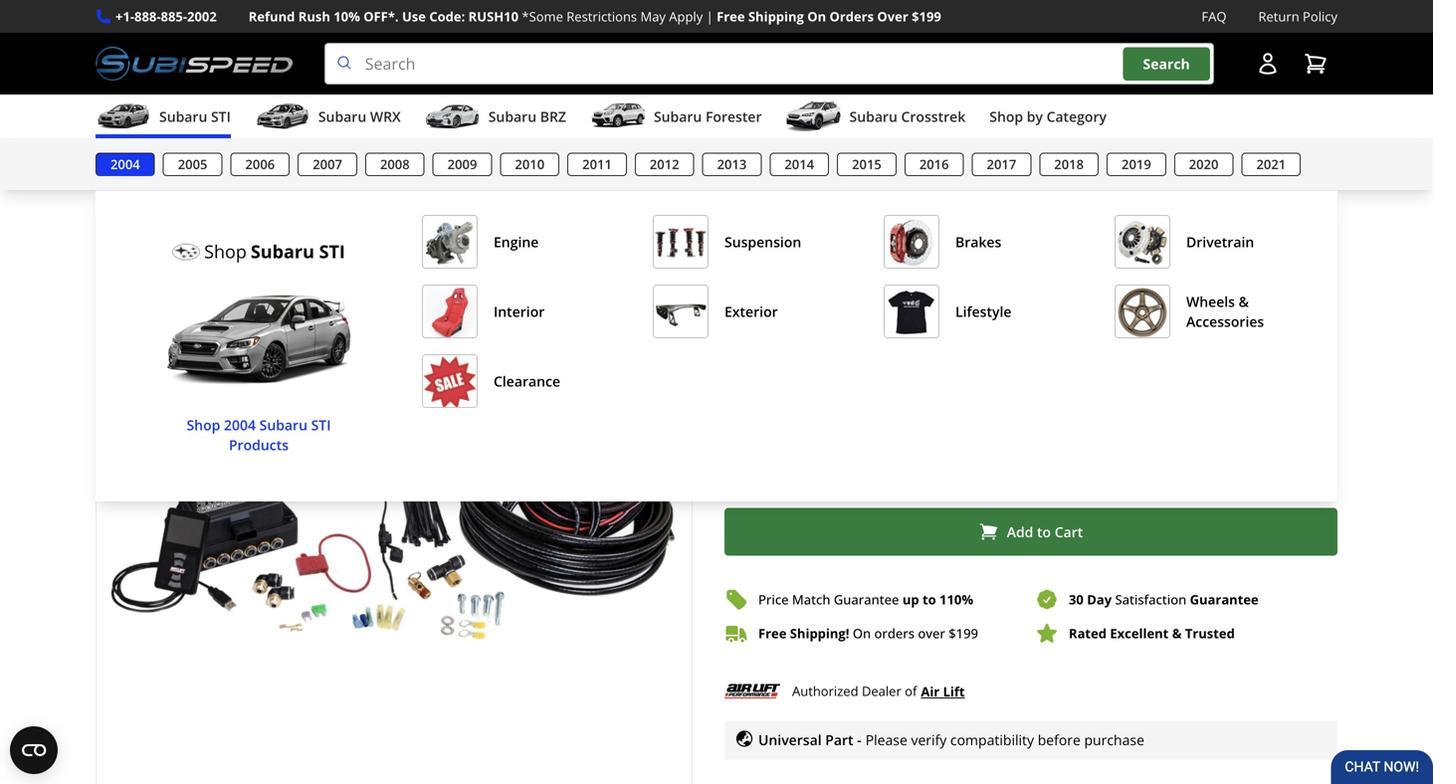 Task type: locate. For each thing, give the bounding box(es) containing it.
suspension height adjustment link
[[258, 202, 467, 220], [258, 202, 451, 220]]

on left orders
[[808, 7, 827, 25]]

interior button
[[422, 285, 621, 340]]

0 horizontal spatial to
[[923, 591, 937, 609]]

0 vertical spatial suspension
[[258, 202, 330, 220]]

& up 'accessories'
[[1239, 292, 1250, 311]]

2021
[[1257, 155, 1287, 173]]

2013 button
[[703, 153, 762, 176]]

guarantee up 'trusted'
[[1191, 591, 1259, 609]]

2011
[[583, 155, 612, 173]]

0 horizontal spatial empty star image
[[725, 308, 742, 325]]

add to cart
[[1007, 523, 1084, 542]]

2011 button
[[568, 153, 627, 176]]

a
[[864, 307, 871, 325]]

shipping!
[[790, 625, 850, 643]]

free down price
[[759, 625, 787, 643]]

trusted
[[1186, 625, 1236, 643]]

shop for shop by category
[[990, 107, 1024, 126]]

1 vertical spatial -
[[858, 731, 862, 750]]

2004 down "a subaru sti thumbnail image"
[[111, 155, 140, 173]]

1 horizontal spatial &
[[1239, 292, 1250, 311]]

1 horizontal spatial |
[[707, 7, 714, 25]]

shop inside shop 2004 subaru sti products
[[187, 416, 220, 435]]

review
[[874, 307, 914, 325]]

empty star image
[[742, 308, 760, 325], [777, 308, 795, 325]]

0 vertical spatial sti
[[211, 107, 231, 126]]

0 horizontal spatial 2004
[[111, 155, 140, 173]]

update
[[438, 150, 488, 169]]

0 vertical spatial free
[[717, 7, 745, 25]]

suspension inside button
[[725, 233, 802, 252]]

air up compressor)
[[725, 237, 752, 264]]

1 vertical spatial suspension
[[725, 233, 802, 252]]

universal up review
[[864, 269, 955, 297]]

0 vertical spatial universal
[[864, 269, 955, 297]]

1 horizontal spatial on
[[853, 625, 871, 643]]

subaru logo image
[[172, 238, 200, 266]]

1 vertical spatial to
[[923, 591, 937, 609]]

0 horizontal spatial no
[[1097, 237, 1124, 264]]

2 empty star image from the left
[[777, 308, 795, 325]]

0 vertical spatial on
[[808, 7, 827, 25]]

0 horizontal spatial crosstrek
[[240, 148, 314, 170]]

now
[[367, 150, 398, 169]]

1 vertical spatial 2004
[[224, 416, 256, 435]]

shop jdm and domestic 1, 2, or 3 piece wheels for your subaru from top brands like advan, volk, weds sport, apex race wheels, and more! image
[[1116, 286, 1170, 340]]

2005 button
[[163, 153, 223, 176]]

2 vertical spatial sti
[[311, 416, 331, 435]]

rated
[[1069, 625, 1107, 643]]

1 horizontal spatial lift
[[944, 683, 965, 701]]

shop engine car parts and accessories for your subaru from top brands like cobb, iag, perrin, factionfab, grimmspeed, and more! image
[[423, 216, 477, 270]]

on
[[808, 7, 827, 25], [853, 625, 871, 643]]

subaru sti element
[[0, 139, 1434, 502]]

to right up
[[923, 591, 937, 609]]

wheels
[[1187, 292, 1236, 311]]

suspension button
[[653, 215, 852, 270]]

free shipping! on orders over $ 199
[[759, 625, 979, 643]]

199
[[957, 625, 979, 643]]

2018 button
[[1040, 153, 1099, 176]]

2016
[[920, 155, 949, 173]]

2015
[[852, 155, 882, 173]]

engine
[[494, 233, 539, 252]]

lift right of
[[944, 683, 965, 701]]

dealer
[[862, 683, 902, 701]]

1 horizontal spatial air
[[921, 683, 940, 701]]

(1/4in
[[953, 237, 1008, 264]]

empty star image
[[725, 308, 742, 325], [760, 308, 777, 325]]

subaru forester
[[654, 107, 762, 126]]

- down 'performance'
[[853, 269, 859, 297]]

over
[[918, 625, 946, 643]]

1 horizontal spatial crosstrek
[[902, 107, 966, 126]]

subaru up products
[[260, 416, 308, 435]]

authorized dealer of air lift
[[793, 683, 965, 701]]

2 guarantee from the left
[[1191, 591, 1259, 609]]

free
[[717, 7, 745, 25], [759, 625, 787, 643]]

+1-
[[116, 7, 134, 25]]

0 horizontal spatial free
[[717, 7, 745, 25]]

faq link
[[1202, 6, 1227, 27]]

free right apply at top left
[[717, 7, 745, 25]]

1 vertical spatial &
[[1173, 625, 1182, 643]]

brakes link
[[884, 215, 1083, 270]]

subaru for subaru wrx
[[319, 107, 367, 126]]

0 horizontal spatial guarantee
[[834, 591, 900, 609]]

2004 up products
[[224, 416, 256, 435]]

shop for shop 2004 subaru sti products
[[187, 416, 220, 435]]

2016 button
[[905, 153, 964, 176]]

1 horizontal spatial empty star image
[[777, 308, 795, 325]]

1 horizontal spatial universal
[[864, 269, 955, 297]]

2014
[[785, 155, 815, 173]]

apply
[[669, 7, 703, 25]]

interior link
[[422, 285, 621, 340]]

sti
[[211, 107, 231, 126], [319, 240, 345, 264], [311, 416, 331, 435]]

air lift image
[[725, 678, 781, 706]]

subaru up 2015
[[850, 107, 898, 126]]

0 vertical spatial |
[[707, 7, 714, 25]]

suspension height adjustment
[[258, 202, 451, 220]]

universal left part
[[759, 731, 822, 750]]

0 horizontal spatial empty star image
[[742, 308, 760, 325]]

2018
[[1055, 155, 1084, 173]]

0 horizontal spatial suspension
[[258, 202, 330, 220]]

please
[[866, 731, 908, 750]]

0 horizontal spatial on
[[808, 7, 827, 25]]

subaru for subaru sti
[[159, 107, 207, 126]]

0 horizontal spatial &
[[1173, 625, 1182, 643]]

subaru inside dropdown button
[[850, 107, 898, 126]]

subaru wrx
[[319, 107, 401, 126]]

0 vertical spatial 2004
[[111, 155, 140, 173]]

air left line,
[[1013, 237, 1040, 264]]

1 vertical spatial free
[[759, 625, 787, 643]]

rush
[[298, 7, 330, 25]]

exterior link
[[653, 285, 852, 340]]

a subaru brz thumbnail image image
[[425, 102, 481, 132]]

0 horizontal spatial universal
[[759, 731, 822, 750]]

update vehicle button
[[438, 148, 539, 171]]

1 no from the left
[[1097, 237, 1124, 264]]

1 horizontal spatial guarantee
[[1191, 591, 1259, 609]]

shop top suspension upgrades, mods, and accessories for your subaru from top brands like fortune auto, bc racing, kw, and more! image
[[654, 216, 708, 270]]

adjustment
[[378, 202, 451, 220]]

open widget image
[[10, 727, 58, 775]]

2019
[[1122, 155, 1152, 173]]

-
[[853, 269, 859, 297], [858, 731, 862, 750]]

on left the orders
[[853, 625, 871, 643]]

1 horizontal spatial free
[[759, 625, 787, 643]]

add
[[1007, 523, 1034, 542]]

1 empty star image from the left
[[742, 308, 760, 325]]

brz
[[540, 107, 567, 126]]

orders
[[830, 7, 874, 25]]

1 horizontal spatial no
[[1187, 237, 1215, 264]]

$199
[[912, 7, 942, 25]]

update vehicle
[[438, 150, 539, 169]]

to inside button
[[1038, 523, 1052, 542]]

engine link
[[422, 215, 621, 270]]

subaru up the 2012
[[654, 107, 702, 126]]

subaru
[[159, 107, 207, 126], [319, 107, 367, 126], [489, 107, 537, 126], [654, 107, 702, 126], [850, 107, 898, 126], [251, 240, 315, 264], [260, 416, 308, 435]]

0 horizontal spatial lift
[[757, 237, 789, 264]]

| right 2008
[[413, 148, 422, 170]]

30
[[1069, 591, 1084, 609]]

+1-888-885-2002
[[116, 7, 217, 25]]

no right tank, at the top of page
[[1187, 237, 1215, 264]]

air right of
[[921, 683, 940, 701]]

1 horizontal spatial empty star image
[[760, 308, 777, 325]]

lift up compressor)
[[757, 237, 789, 264]]

subaru left wrx
[[319, 107, 367, 126]]

1 vertical spatial universal
[[759, 731, 822, 750]]

line,
[[1046, 237, 1091, 264]]

shop subaru sti
[[204, 240, 345, 264]]

no right line,
[[1097, 237, 1124, 264]]

write a review link
[[828, 307, 914, 325]]

suspension
[[258, 202, 330, 220], [725, 233, 802, 252]]

1 vertical spatial lift
[[944, 683, 965, 701]]

2012 button
[[635, 153, 695, 176]]

1 horizontal spatial 2004
[[224, 416, 256, 435]]

0 vertical spatial to
[[1038, 523, 1052, 542]]

0 vertical spatial lift
[[757, 237, 789, 264]]

suspension for suspension
[[725, 233, 802, 252]]

to right add
[[1038, 523, 1052, 542]]

subaru up subaru, on the left top of page
[[159, 107, 207, 126]]

- right part
[[858, 731, 862, 750]]

110%
[[940, 591, 974, 609]]

0 vertical spatial -
[[853, 269, 859, 297]]

0 horizontal spatial |
[[413, 148, 422, 170]]

1 horizontal spatial to
[[1038, 523, 1052, 542]]

& left 'trusted'
[[1173, 625, 1182, 643]]

guarantee up the free shipping! on orders over $ 199 at bottom right
[[834, 591, 900, 609]]

suspension for suspension height adjustment
[[258, 202, 330, 220]]

2004 inside dropdown button
[[111, 155, 140, 173]]

crosstrek up 2016
[[902, 107, 966, 126]]

None number field
[[725, 445, 836, 493]]

2014 button
[[770, 153, 830, 176]]

2010 button
[[500, 153, 560, 176]]

subaru left the brz
[[489, 107, 537, 126]]

2 horizontal spatial air
[[1013, 237, 1040, 264]]

tank,
[[1130, 237, 1182, 264]]

authorized
[[793, 683, 859, 701]]

| right apply at top left
[[707, 7, 714, 25]]

a subaru sti thumbnail image image
[[96, 102, 151, 132]]

2 no from the left
[[1187, 237, 1215, 264]]

1 horizontal spatial suspension
[[725, 233, 802, 252]]

wheels & accessories button
[[1115, 285, 1314, 340]]

0 vertical spatial crosstrek
[[902, 107, 966, 126]]

shop inside shop by category dropdown button
[[990, 107, 1024, 126]]

0 vertical spatial &
[[1239, 292, 1250, 311]]

subaru sti
[[159, 107, 231, 126]]

1 vertical spatial |
[[413, 148, 422, 170]]

suspension up the shop subaru sti
[[258, 202, 330, 220]]

shop inside the shop now link
[[329, 150, 363, 169]]

may
[[641, 7, 666, 25]]

crosstrek down a subaru wrx thumbnail image
[[240, 148, 314, 170]]

subaru for subaru forester
[[654, 107, 702, 126]]

drivetrain for your subaru. if you're looking for a clutch replacement or upgrade, fuel lines, flex fuel conversion look here for all your drivetrain needs for your subaru image
[[1116, 216, 1170, 270]]

suspension up compressor)
[[725, 233, 802, 252]]

2009
[[448, 155, 477, 173]]



Task type: vqa. For each thing, say whether or not it's contained in the screenshot.
2012
yes



Task type: describe. For each thing, give the bounding box(es) containing it.
subaru,
[[176, 148, 236, 170]]

policy
[[1303, 7, 1338, 25]]

category
[[1047, 107, 1107, 126]]

air inside authorized dealer of air lift
[[921, 683, 940, 701]]

wheels & accessories
[[1187, 292, 1265, 331]]

refund rush 10% off*. use code: rush10 *some restrictions may apply | free shipping on orders over $199
[[249, 7, 942, 25]]

air lift performance 3p (1/4in air line, no tank, no compressor) - universal
[[725, 237, 1215, 297]]

engine button
[[422, 215, 621, 270]]

air lift link
[[921, 681, 965, 702]]

2021 button
[[1242, 153, 1302, 176]]

subaru for subaru crosstrek
[[850, 107, 898, 126]]

day
[[1088, 591, 1112, 609]]

subaru for subaru brz
[[489, 107, 537, 126]]

sti inside shop 2004 subaru sti products
[[311, 416, 331, 435]]

2006
[[245, 155, 275, 173]]

brakes button
[[884, 215, 1083, 270]]

shop now link
[[329, 148, 398, 171]]

button image
[[1257, 52, 1281, 76]]

subaru forester button
[[590, 99, 762, 139]]

shop by category button
[[990, 99, 1107, 139]]

2017
[[987, 155, 1017, 173]]

off*.
[[364, 7, 399, 25]]

faq
[[1202, 7, 1227, 25]]

+1-888-885-2002 link
[[116, 6, 217, 27]]

excellent
[[1111, 625, 1169, 643]]

2004 inside shop 2004 subaru sti products
[[224, 416, 256, 435]]

3p
[[924, 237, 948, 264]]

subispeed logo image
[[96, 43, 293, 85]]

accessories
[[1187, 312, 1265, 331]]

search button
[[1124, 47, 1211, 81]]

subaru brz
[[489, 107, 567, 126]]

2019 button
[[1107, 153, 1167, 176]]

0 horizontal spatial air
[[725, 237, 752, 264]]

height
[[333, 202, 374, 220]]

subaru sti button
[[96, 99, 231, 139]]

exterior
[[725, 302, 778, 321]]

shop 2004 subaru sti products
[[187, 416, 331, 455]]

return
[[1259, 7, 1300, 25]]

1 vertical spatial sti
[[319, 240, 345, 264]]

1 vertical spatial crosstrek
[[240, 148, 314, 170]]

alk27680
[[124, 259, 190, 277]]

2007 button
[[298, 153, 357, 176]]

888-
[[134, 7, 161, 25]]

2010
[[515, 155, 545, 173]]

subaru crosstrek
[[850, 107, 966, 126]]

from body kits, front lips, to tail lights, headlights, and more shop top exterior brands for your subaru from maxton design, olm, subispeed, apr, valenti, and more image
[[654, 286, 708, 340]]

verify
[[912, 731, 947, 750]]

price
[[759, 591, 789, 609]]

2005
[[178, 155, 208, 173]]

of
[[905, 683, 917, 701]]

code:
[[429, 7, 465, 25]]

2017 button
[[972, 153, 1032, 176]]

a subaru crosstrek thumbnail image image
[[786, 102, 842, 132]]

part
[[826, 731, 854, 750]]

search input field
[[324, 43, 1215, 85]]

universal part - please verify compatibility before purchase
[[759, 731, 1145, 750]]

rush10
[[469, 7, 519, 25]]

cart
[[1055, 523, 1084, 542]]

crosstrek inside dropdown button
[[902, 107, 966, 126]]

2013
[[718, 155, 747, 173]]

price match guarantee up to 110%
[[759, 591, 974, 609]]

lift inside authorized dealer of air lift
[[944, 683, 965, 701]]

- inside "air lift performance 3p (1/4in air line, no tank, no compressor) - universal"
[[853, 269, 859, 297]]

subaru brz button
[[425, 99, 567, 139]]

a subaru wrx thumbnail image image
[[255, 102, 311, 132]]

vehicle
[[491, 150, 539, 169]]

2009 button
[[433, 153, 492, 176]]

use
[[402, 7, 426, 25]]

2016, subaru, crosstrek
[[131, 148, 314, 170]]

subaru down suspension height adjustment
[[251, 240, 315, 264]]

a subaru forester thumbnail image image
[[590, 102, 646, 132]]

lift inside "air lift performance 3p (1/4in air line, no tank, no compressor) - universal"
[[757, 237, 789, 264]]

shop for shop now
[[329, 150, 363, 169]]

shop for shop subaru sti
[[204, 240, 247, 264]]

subaru wrx button
[[255, 99, 401, 139]]

wrx
[[370, 107, 401, 126]]

*some
[[522, 7, 563, 25]]

1 guarantee from the left
[[834, 591, 900, 609]]

subaru inside shop 2004 subaru sti products
[[260, 416, 308, 435]]

1 vertical spatial on
[[853, 625, 871, 643]]

shop now
[[329, 150, 398, 169]]

30 day satisfaction guarantee
[[1069, 591, 1259, 609]]

lifestyle link
[[884, 285, 1083, 340]]

clearance button
[[422, 355, 621, 409]]

drivetrain link
[[1115, 215, 1314, 270]]

1 empty star image from the left
[[725, 308, 742, 325]]

brakes and brake accessories for your subaru from top brands like stoptech, power stop, hawk, stillen, and more! image
[[885, 216, 939, 270]]

2008 button
[[365, 153, 425, 176]]

interior
[[494, 302, 545, 321]]

alk27680 air lift performance 3p (1/4in air line, no tank, no compressor), image
[[97, 336, 692, 730]]

& inside wheels & accessories
[[1239, 292, 1250, 311]]

sti inside dropdown button
[[211, 107, 231, 126]]

lifestyle
[[956, 302, 1012, 321]]

$
[[949, 625, 957, 643]]

refund
[[249, 7, 295, 25]]

up
[[903, 591, 920, 609]]

shop by category
[[990, 107, 1107, 126]]

suspension link
[[653, 215, 852, 270]]

a subaru sti image
[[159, 266, 358, 415]]

shop all your interior upgrades, mods, and accessories for your subaru from top brands like olm, nrg, sparco, oem jdm subaru parts, and more image
[[423, 286, 477, 340]]

universal inside "air lift performance 3p (1/4in air line, no tank, no compressor) - universal"
[[864, 269, 955, 297]]

2006 button
[[230, 153, 290, 176]]

2007
[[313, 155, 342, 173]]

2008
[[380, 155, 410, 173]]

main element
[[0, 95, 1434, 502]]

shop 2004 subaru sti products link
[[159, 415, 358, 455]]

2 empty star image from the left
[[760, 308, 777, 325]]

shop clearance items for big savings for your subaru on subispeed image
[[423, 356, 477, 409]]

2012
[[650, 155, 680, 173]]

shop lifestlye accessories like t shirts, sweatshirts, waterbottles, lanyards, phone cases, and more for your subaru lifestyle. image
[[885, 286, 939, 340]]

orders
[[875, 625, 915, 643]]

return policy
[[1259, 7, 1338, 25]]



